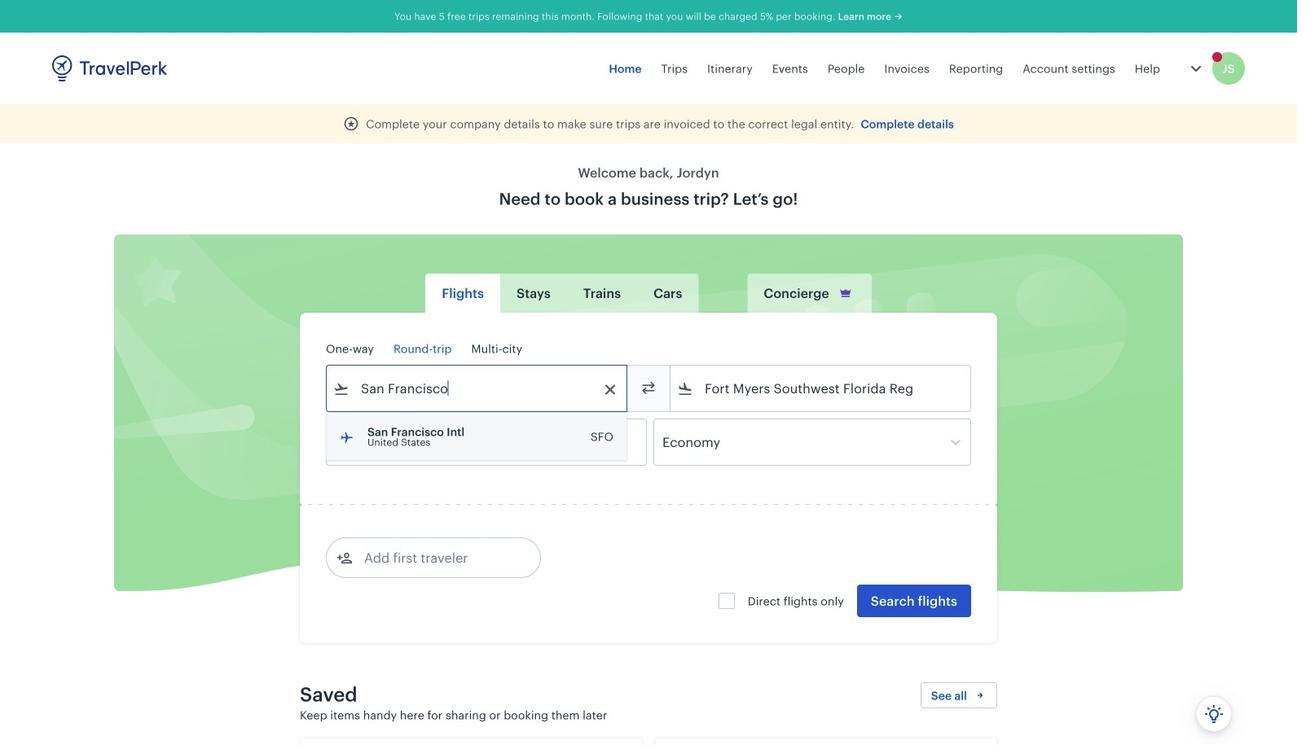 Task type: describe. For each thing, give the bounding box(es) containing it.
Add first traveler search field
[[353, 545, 522, 571]]

Return text field
[[446, 420, 531, 465]]



Task type: locate. For each thing, give the bounding box(es) containing it.
Depart text field
[[350, 420, 434, 465]]

From search field
[[350, 376, 606, 402]]

To search field
[[694, 376, 950, 402]]



